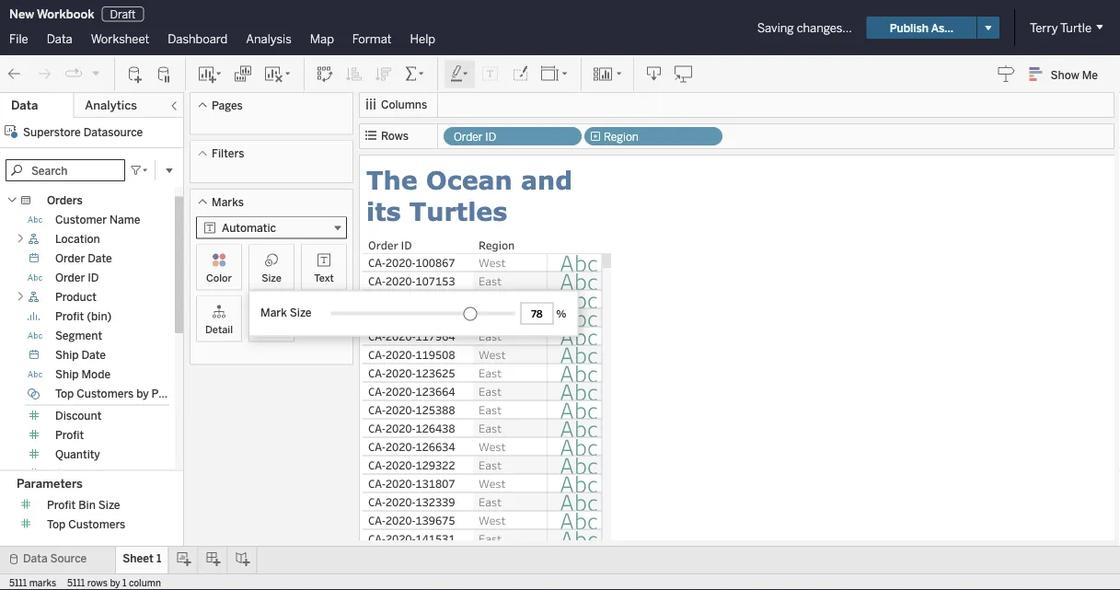 Task type: describe. For each thing, give the bounding box(es) containing it.
5111 marks
[[9, 578, 56, 589]]

draft
[[110, 7, 136, 20]]

orders
[[47, 194, 83, 207]]

mode
[[81, 368, 111, 381]]

Mark Size text field
[[521, 303, 554, 325]]

1 vertical spatial 1
[[123, 578, 127, 589]]

marks. press enter to open the view data window.. use arrow keys to navigate data visualization elements. image
[[547, 253, 603, 590]]

swap rows and columns image
[[316, 65, 334, 83]]

saving
[[758, 20, 795, 35]]

Search text field
[[6, 159, 125, 181]]

collapse image
[[169, 100, 180, 111]]

discount
[[55, 409, 102, 423]]

1 vertical spatial data
[[11, 98, 38, 113]]

1 vertical spatial order
[[55, 252, 85, 265]]

5111 for 5111 marks
[[9, 578, 27, 589]]

show me button
[[1022, 60, 1115, 88]]

0 vertical spatial order
[[454, 130, 483, 144]]

sales
[[55, 467, 83, 481]]

5111 rows by 1 column
[[67, 578, 161, 589]]

mark
[[261, 306, 287, 319]]

date for ship date
[[81, 349, 106, 362]]

new data source image
[[126, 65, 145, 83]]

top for top customers
[[47, 518, 66, 531]]

dashboard
[[168, 31, 228, 46]]

product
[[55, 291, 97, 304]]

new workbook
[[9, 6, 94, 21]]

profit for profit
[[55, 429, 84, 442]]

pause auto updates image
[[156, 65, 174, 83]]

changes...
[[797, 20, 853, 35]]

ship for ship mode
[[55, 368, 79, 381]]

detail
[[205, 323, 233, 336]]

show
[[1052, 68, 1080, 81]]

superstore datasource
[[23, 125, 143, 139]]

data source
[[23, 552, 87, 566]]

name
[[110, 213, 140, 227]]

publish
[[890, 21, 929, 34]]

workbook
[[37, 6, 94, 21]]

totals image
[[404, 65, 426, 83]]

download image
[[646, 65, 664, 83]]

show me
[[1052, 68, 1099, 81]]

turtle
[[1061, 20, 1092, 35]]

columns
[[381, 98, 428, 111]]

sheet
[[123, 552, 154, 566]]

order date
[[55, 252, 112, 265]]

show labels image
[[482, 65, 500, 83]]

column
[[129, 578, 161, 589]]

me
[[1083, 68, 1099, 81]]

marks
[[212, 195, 244, 209]]

top customers
[[47, 518, 126, 531]]

2 vertical spatial order
[[55, 271, 85, 285]]

by for profit
[[137, 387, 149, 401]]

0 horizontal spatial id
[[88, 271, 99, 285]]

location
[[55, 233, 100, 246]]

redo image
[[35, 65, 53, 83]]

source
[[50, 552, 87, 566]]

filters
[[212, 147, 244, 160]]

customers for top customers by profit
[[77, 387, 134, 401]]

show/hide cards image
[[593, 65, 623, 83]]

highlight image
[[449, 65, 471, 83]]

tables
[[17, 172, 53, 187]]

and
[[521, 164, 573, 194]]

terry
[[1031, 20, 1059, 35]]

rows
[[87, 578, 108, 589]]



Task type: locate. For each thing, give the bounding box(es) containing it.
publish your workbook to edit in tableau desktop image
[[675, 65, 694, 83]]

top for top customers by profit
[[55, 387, 74, 401]]

order up the 'ocean'
[[454, 130, 483, 144]]

order id up product
[[55, 271, 99, 285]]

text
[[314, 272, 334, 284]]

1 horizontal spatial 5111
[[67, 578, 85, 589]]

saving changes...
[[758, 20, 853, 35]]

color
[[206, 272, 232, 284]]

by for 1
[[110, 578, 120, 589]]

5111 for 5111 rows by 1 column
[[67, 578, 85, 589]]

new worksheet image
[[197, 65, 223, 83]]

ship for ship date
[[55, 349, 79, 362]]

0 horizontal spatial by
[[110, 578, 120, 589]]

(bin)
[[87, 310, 112, 323]]

parameters
[[17, 476, 83, 491]]

worksheet
[[91, 31, 149, 46]]

2 horizontal spatial size
[[290, 306, 312, 319]]

superstore
[[23, 125, 81, 139]]

format
[[353, 31, 392, 46]]

2 vertical spatial data
[[23, 552, 48, 566]]

date down location
[[88, 252, 112, 265]]

its
[[367, 196, 401, 226]]

clear sheet image
[[263, 65, 293, 83]]

analysis
[[246, 31, 292, 46]]

data down workbook
[[47, 31, 72, 46]]

1 horizontal spatial replay animation image
[[90, 67, 101, 79]]

analytics
[[85, 98, 137, 113]]

2 5111 from the left
[[67, 578, 85, 589]]

the ocean and its turtles
[[367, 164, 582, 226]]

turtles
[[410, 196, 508, 226]]

ship mode
[[55, 368, 111, 381]]

1 vertical spatial customers
[[68, 518, 126, 531]]

top customers by profit
[[55, 387, 180, 401]]

1 vertical spatial id
[[88, 271, 99, 285]]

date
[[88, 252, 112, 265], [81, 349, 106, 362]]

ship down segment
[[55, 349, 79, 362]]

size
[[262, 272, 282, 284], [290, 306, 312, 319], [98, 498, 120, 512]]

sheet 1
[[123, 552, 161, 566]]

top up discount
[[55, 387, 74, 401]]

map
[[310, 31, 334, 46]]

top down profit bin size
[[47, 518, 66, 531]]

ship down ship date
[[55, 368, 79, 381]]

customers for top customers
[[68, 518, 126, 531]]

2 vertical spatial size
[[98, 498, 120, 512]]

ship date
[[55, 349, 106, 362]]

customers down bin
[[68, 518, 126, 531]]

replay animation image right redo image at left top
[[64, 65, 83, 83]]

the
[[367, 164, 418, 194]]

5111
[[9, 578, 27, 589], [67, 578, 85, 589]]

quantity
[[55, 448, 100, 461]]

file
[[9, 31, 28, 46]]

customer name
[[55, 213, 140, 227]]

replay animation image up analytics
[[90, 67, 101, 79]]

terry turtle
[[1031, 20, 1092, 35]]

bin
[[78, 498, 96, 512]]

tooltip
[[256, 323, 288, 336]]

1 horizontal spatial 1
[[157, 552, 161, 566]]

Mark Size range field
[[331, 304, 515, 315]]

1
[[157, 552, 161, 566], [123, 578, 127, 589]]

1 vertical spatial size
[[290, 306, 312, 319]]

5111 left rows on the bottom left
[[67, 578, 85, 589]]

5111 left 'marks'
[[9, 578, 27, 589]]

pages
[[212, 99, 243, 112]]

top
[[55, 387, 74, 401], [47, 518, 66, 531]]

0 vertical spatial top
[[55, 387, 74, 401]]

order id
[[454, 130, 497, 144], [55, 271, 99, 285]]

customer
[[55, 213, 107, 227]]

undo image
[[6, 65, 24, 83]]

1 left column
[[123, 578, 127, 589]]

0 vertical spatial data
[[47, 31, 72, 46]]

0 horizontal spatial 5111
[[9, 578, 27, 589]]

ship
[[55, 349, 79, 362], [55, 368, 79, 381]]

fit image
[[541, 65, 570, 83]]

1 vertical spatial order id
[[55, 271, 99, 285]]

size up mark
[[262, 272, 282, 284]]

duplicate image
[[234, 65, 252, 83]]

0 vertical spatial 1
[[157, 552, 161, 566]]

help
[[410, 31, 436, 46]]

region
[[604, 130, 639, 144]]

order
[[454, 130, 483, 144], [55, 252, 85, 265], [55, 271, 85, 285]]

0 vertical spatial date
[[88, 252, 112, 265]]

1 ship from the top
[[55, 349, 79, 362]]

1 horizontal spatial order id
[[454, 130, 497, 144]]

%
[[557, 308, 567, 321]]

1 horizontal spatial size
[[262, 272, 282, 284]]

as...
[[932, 21, 954, 34]]

sort ascending image
[[345, 65, 364, 83]]

marks
[[29, 578, 56, 589]]

0 vertical spatial ship
[[55, 349, 79, 362]]

1 vertical spatial by
[[110, 578, 120, 589]]

replay animation image
[[64, 65, 83, 83], [90, 67, 101, 79]]

order id up the 'ocean'
[[454, 130, 497, 144]]

1 vertical spatial date
[[81, 349, 106, 362]]

format workbook image
[[511, 65, 530, 83]]

customers
[[77, 387, 134, 401], [68, 518, 126, 531]]

sort descending image
[[375, 65, 393, 83]]

0 vertical spatial customers
[[77, 387, 134, 401]]

id
[[486, 130, 497, 144], [88, 271, 99, 285]]

data guide image
[[998, 64, 1017, 83]]

id down order date
[[88, 271, 99, 285]]

profit for profit bin size
[[47, 498, 76, 512]]

0 vertical spatial by
[[137, 387, 149, 401]]

data up '5111 marks'
[[23, 552, 48, 566]]

ocean
[[426, 164, 513, 194]]

1 vertical spatial ship
[[55, 368, 79, 381]]

2 ship from the top
[[55, 368, 79, 381]]

profit for profit (bin)
[[55, 310, 84, 323]]

by
[[137, 387, 149, 401], [110, 578, 120, 589]]

0 horizontal spatial order id
[[55, 271, 99, 285]]

0 horizontal spatial size
[[98, 498, 120, 512]]

1 vertical spatial top
[[47, 518, 66, 531]]

1 right sheet
[[157, 552, 161, 566]]

data down undo icon
[[11, 98, 38, 113]]

profit (bin)
[[55, 310, 112, 323]]

rows
[[381, 129, 409, 143]]

date up mode
[[81, 349, 106, 362]]

1 horizontal spatial by
[[137, 387, 149, 401]]

customers down mode
[[77, 387, 134, 401]]

1 horizontal spatial id
[[486, 130, 497, 144]]

0 vertical spatial id
[[486, 130, 497, 144]]

segment
[[55, 329, 102, 343]]

0 horizontal spatial replay animation image
[[64, 65, 83, 83]]

datasource
[[84, 125, 143, 139]]

publish as...
[[890, 21, 954, 34]]

profit bin size
[[47, 498, 120, 512]]

data
[[47, 31, 72, 46], [11, 98, 38, 113], [23, 552, 48, 566]]

0 vertical spatial size
[[262, 272, 282, 284]]

mark size
[[261, 306, 312, 319]]

order up product
[[55, 271, 85, 285]]

order down location
[[55, 252, 85, 265]]

0 vertical spatial order id
[[454, 130, 497, 144]]

new
[[9, 6, 34, 21]]

id up the 'ocean'
[[486, 130, 497, 144]]

size right mark
[[290, 306, 312, 319]]

date for order date
[[88, 252, 112, 265]]

0 horizontal spatial 1
[[123, 578, 127, 589]]

profit
[[55, 310, 84, 323], [152, 387, 180, 401], [55, 429, 84, 442], [47, 498, 76, 512]]

publish as... button
[[867, 17, 977, 39]]

1 5111 from the left
[[9, 578, 27, 589]]

size right bin
[[98, 498, 120, 512]]



Task type: vqa. For each thing, say whether or not it's contained in the screenshot.
Flow
no



